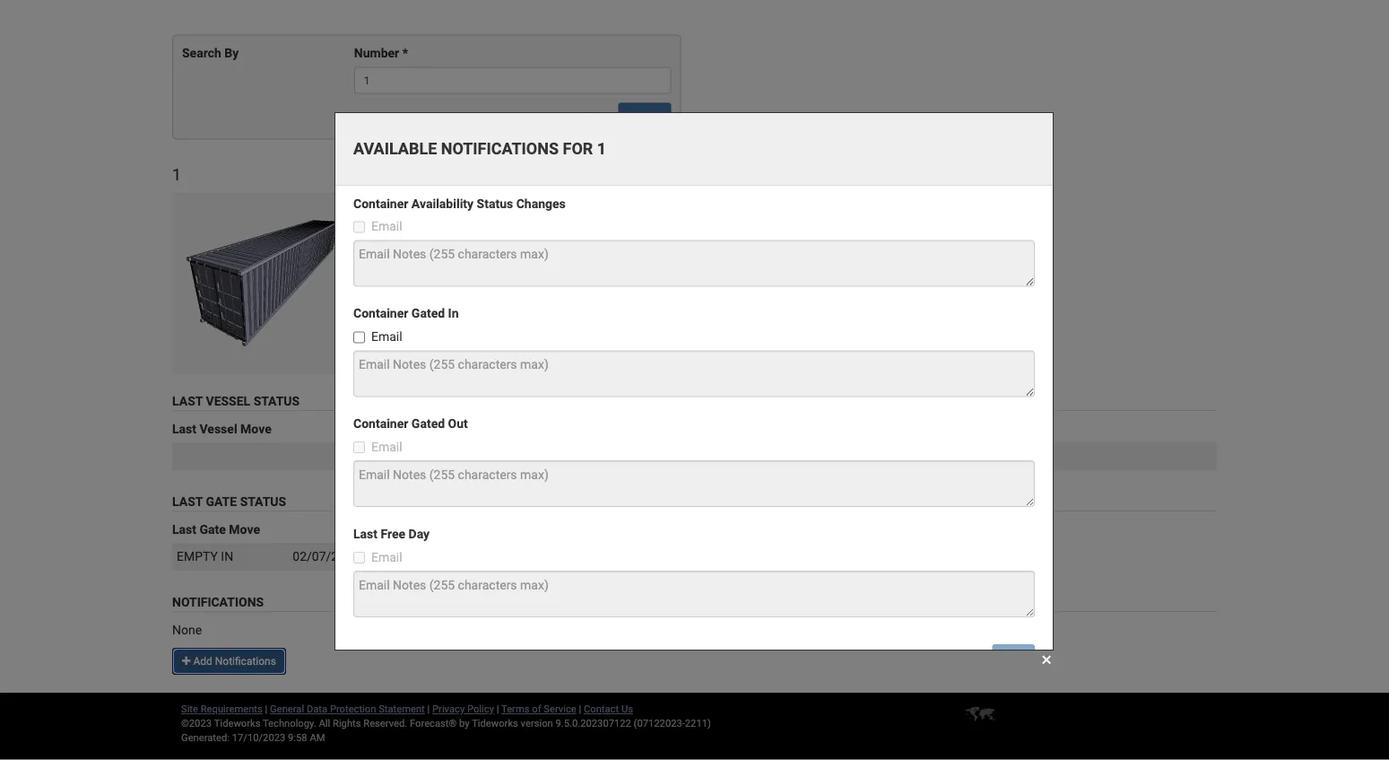 Task type: vqa. For each thing, say whether or not it's contained in the screenshot.
import
no



Task type: describe. For each thing, give the bounding box(es) containing it.
last for last gate move
[[172, 522, 197, 537]]

requirements
[[201, 703, 263, 715]]

last gate status
[[172, 494, 286, 509]]

dry
[[589, 212, 613, 227]]

in
[[221, 549, 233, 564]]

0 vertical spatial notifications
[[172, 594, 264, 609]]

only
[[599, 194, 630, 209]]

search for search
[[629, 110, 662, 122]]

site requirements link
[[181, 703, 263, 715]]

last gate move
[[172, 522, 260, 537]]

add notifications link
[[172, 648, 286, 675]]

last for last gate status
[[172, 494, 203, 509]]

version
[[521, 717, 553, 729]]

2211)
[[685, 717, 711, 729]]

last vessel status
[[172, 394, 300, 408]]

clear
[[581, 110, 606, 122]]

am
[[310, 732, 325, 743]]

none
[[172, 622, 202, 637]]

generated:
[[181, 732, 230, 743]]

Number * text field
[[354, 67, 672, 94]]

empty
[[482, 248, 518, 263]]

add notifications
[[191, 655, 276, 667]]

©2023 tideworks
[[181, 717, 261, 729]]

privacy
[[433, 703, 465, 715]]

cube
[[554, 212, 586, 227]]

high
[[521, 212, 551, 227]]

move for last vessel move
[[241, 421, 272, 436]]

empty
[[177, 549, 218, 564]]

line:
[[440, 194, 467, 209]]

vessel for move
[[200, 421, 237, 436]]

size/type:
[[440, 212, 499, 227]]

privacy policy link
[[433, 703, 494, 715]]

forecast®
[[410, 717, 457, 729]]

site requirements | general data protection statement | privacy policy | terms of service | contact us ©2023 tideworks technology. all rights reserved. forecast® by tideworks version 9.5.0.202307122 (07122023-2211) generated: 17/10/2023 9:58 am
[[181, 703, 711, 743]]

last vessel move
[[172, 421, 272, 436]]

9.5.0.202307122
[[556, 717, 632, 729]]

gate for move
[[200, 522, 226, 537]]

gross
[[440, 284, 473, 299]]

clear button
[[571, 103, 616, 130]]

vessel for status
[[206, 394, 251, 408]]

status for last vessel status
[[254, 394, 300, 408]]

protection
[[330, 703, 376, 715]]

gross weight:
[[440, 284, 518, 299]]

1 | from the left
[[265, 703, 268, 715]]

general
[[270, 703, 304, 715]]

(07122023-
[[634, 717, 685, 729]]

line
[[536, 194, 562, 209]]

convers.
[[660, 194, 720, 209]]

terms
[[502, 703, 530, 715]]

line: unknown line used only for convers. size/type: 40' high cube dry container category: status: empty
[[440, 194, 720, 263]]

category:
[[440, 230, 494, 245]]

add notifications button
[[172, 648, 286, 675]]

3 | from the left
[[497, 703, 499, 715]]

search button
[[619, 103, 672, 130]]

last for last vessel status
[[172, 394, 203, 408]]

of
[[532, 703, 542, 715]]

gate for status
[[206, 494, 237, 509]]



Task type: locate. For each thing, give the bounding box(es) containing it.
9:58
[[288, 732, 307, 743]]

move
[[241, 421, 272, 436], [229, 522, 260, 537]]

site
[[181, 703, 198, 715]]

search for search by
[[182, 46, 221, 60]]

status for last gate status
[[240, 494, 286, 509]]

gate up last gate move
[[206, 494, 237, 509]]

tideworks
[[472, 717, 519, 729]]

0 vertical spatial move
[[241, 421, 272, 436]]

unknown
[[470, 194, 532, 209]]

| up tideworks
[[497, 703, 499, 715]]

move down "last vessel status"
[[241, 421, 272, 436]]

| up forecast®
[[428, 703, 430, 715]]

number *
[[354, 46, 408, 60]]

search right clear
[[629, 110, 662, 122]]

number
[[354, 46, 400, 60]]

weight:
[[476, 284, 518, 299]]

1 vertical spatial move
[[229, 522, 260, 537]]

last up the last vessel move
[[172, 394, 203, 408]]

add
[[193, 655, 212, 667]]

contact
[[584, 703, 619, 715]]

1 vertical spatial notifications
[[215, 655, 276, 667]]

2:58
[[363, 549, 387, 564]]

1 vertical spatial search
[[629, 110, 662, 122]]

gate
[[206, 494, 237, 509], [200, 522, 226, 537]]

1 last from the top
[[172, 394, 203, 408]]

move down last gate status
[[229, 522, 260, 537]]

search inside search "button"
[[629, 110, 662, 122]]

plus image
[[182, 655, 191, 666]]

vessel/voyage
[[440, 421, 525, 436]]

gate up empty in
[[200, 522, 226, 537]]

last for last vessel move
[[172, 421, 197, 436]]

last up last gate move
[[172, 494, 203, 509]]

by
[[225, 46, 239, 60]]

0 vertical spatial status
[[254, 394, 300, 408]]

| up 9.5.0.202307122
[[579, 703, 582, 715]]

search
[[182, 46, 221, 60], [629, 110, 662, 122]]

used
[[565, 194, 596, 209]]

status:
[[440, 248, 479, 263]]

40'
[[502, 212, 518, 227]]

02/07/2021 2:58 pm
[[293, 549, 409, 564]]

vessel down "last vessel status"
[[200, 421, 237, 436]]

last down "last vessel status"
[[172, 421, 197, 436]]

2 | from the left
[[428, 703, 430, 715]]

policy
[[467, 703, 494, 715]]

| left general
[[265, 703, 268, 715]]

us
[[622, 703, 633, 715]]

empty in
[[177, 549, 233, 564]]

all
[[319, 717, 330, 729]]

rights
[[333, 717, 361, 729]]

by
[[459, 717, 470, 729]]

4 last from the top
[[172, 522, 197, 537]]

pm
[[390, 549, 409, 564]]

40dh image
[[172, 193, 354, 374]]

move for last gate move
[[229, 522, 260, 537]]

02/07/2021
[[293, 549, 360, 564]]

notifications inside add notifications button
[[215, 655, 276, 667]]

contact us link
[[584, 703, 633, 715]]

notifications up none on the left bottom of page
[[172, 594, 264, 609]]

0 vertical spatial vessel
[[206, 394, 251, 408]]

0 horizontal spatial search
[[182, 46, 221, 60]]

status up the last vessel move
[[254, 394, 300, 408]]

vessel up the last vessel move
[[206, 394, 251, 408]]

1
[[172, 165, 181, 184]]

general data protection statement link
[[270, 703, 425, 715]]

vessel
[[206, 394, 251, 408], [200, 421, 237, 436]]

2 last from the top
[[172, 421, 197, 436]]

17/10/2023
[[232, 732, 286, 743]]

statement
[[379, 703, 425, 715]]

status
[[254, 394, 300, 408], [240, 494, 286, 509]]

0 vertical spatial gate
[[206, 494, 237, 509]]

for
[[633, 194, 657, 209]]

search by
[[182, 46, 239, 60]]

status up last gate move
[[240, 494, 286, 509]]

1 horizontal spatial search
[[629, 110, 662, 122]]

0 vertical spatial search
[[182, 46, 221, 60]]

notifications right add at the left
[[215, 655, 276, 667]]

4 | from the left
[[579, 703, 582, 715]]

service
[[544, 703, 577, 715]]

last up empty
[[172, 522, 197, 537]]

notifications
[[172, 594, 264, 609], [215, 655, 276, 667]]

1 vertical spatial status
[[240, 494, 286, 509]]

technology.
[[263, 717, 316, 729]]

*
[[403, 46, 408, 60]]

reserved.
[[364, 717, 408, 729]]

3 last from the top
[[172, 494, 203, 509]]

data
[[307, 703, 328, 715]]

terms of service link
[[502, 703, 577, 715]]

container
[[616, 212, 685, 227]]

search left by
[[182, 46, 221, 60]]

1 vertical spatial gate
[[200, 522, 226, 537]]

last
[[172, 394, 203, 408], [172, 421, 197, 436], [172, 494, 203, 509], [172, 522, 197, 537]]

1 vertical spatial vessel
[[200, 421, 237, 436]]

|
[[265, 703, 268, 715], [428, 703, 430, 715], [497, 703, 499, 715], [579, 703, 582, 715]]



